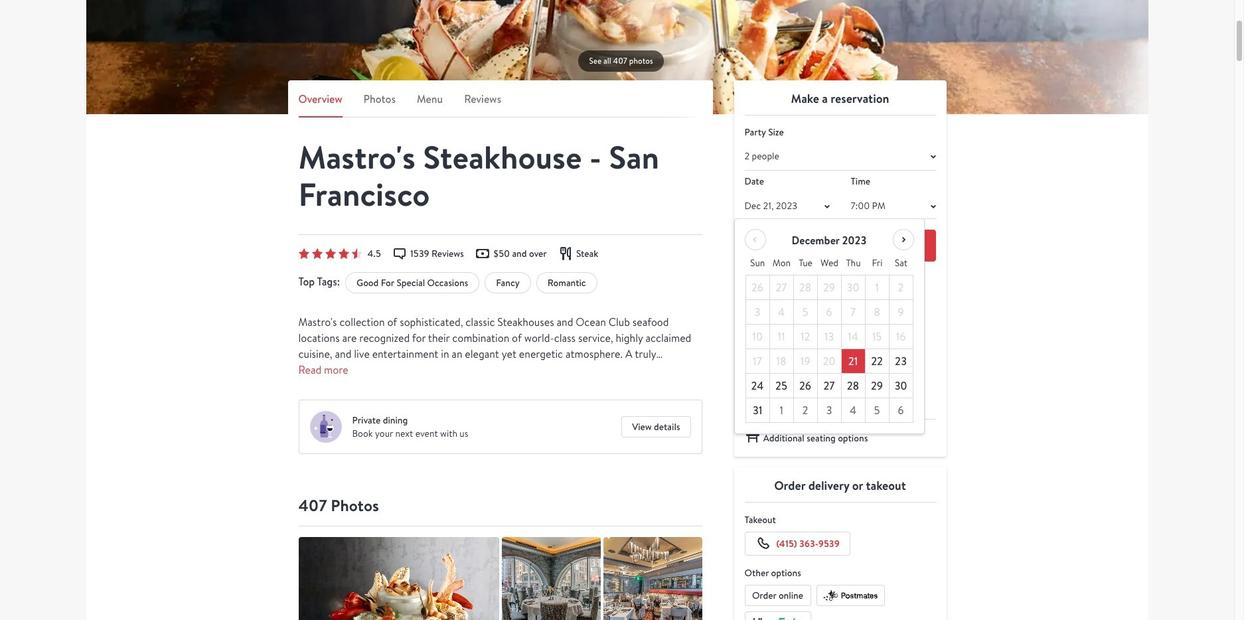 Task type: vqa. For each thing, say whether or not it's contained in the screenshot.
Email Email Field
no



Task type: describe. For each thing, give the bounding box(es) containing it.
saturday element
[[889, 251, 913, 275]]

sunday element
[[746, 251, 770, 275]]

previous month image
[[747, 232, 763, 248]]



Task type: locate. For each thing, give the bounding box(es) containing it.
tuesday element
[[794, 251, 818, 275]]

friday element
[[865, 251, 889, 275]]

mastro's steakhouse - san francisco, san francisco, ca image
[[86, 0, 1148, 114], [298, 537, 499, 620], [502, 537, 600, 620], [603, 537, 702, 620]]

logo image for uber eats image
[[751, 615, 804, 620]]

row group
[[746, 275, 913, 423]]

logo image for postmates image
[[822, 589, 879, 602]]

tab list
[[298, 91, 702, 118]]

monday element
[[770, 251, 794, 275]]

4.5 stars image
[[298, 248, 362, 259]]

grid
[[745, 251, 913, 423]]

thursday element
[[841, 251, 865, 275]]

wednesday element
[[818, 251, 841, 275]]

private dining image
[[310, 411, 342, 443]]



